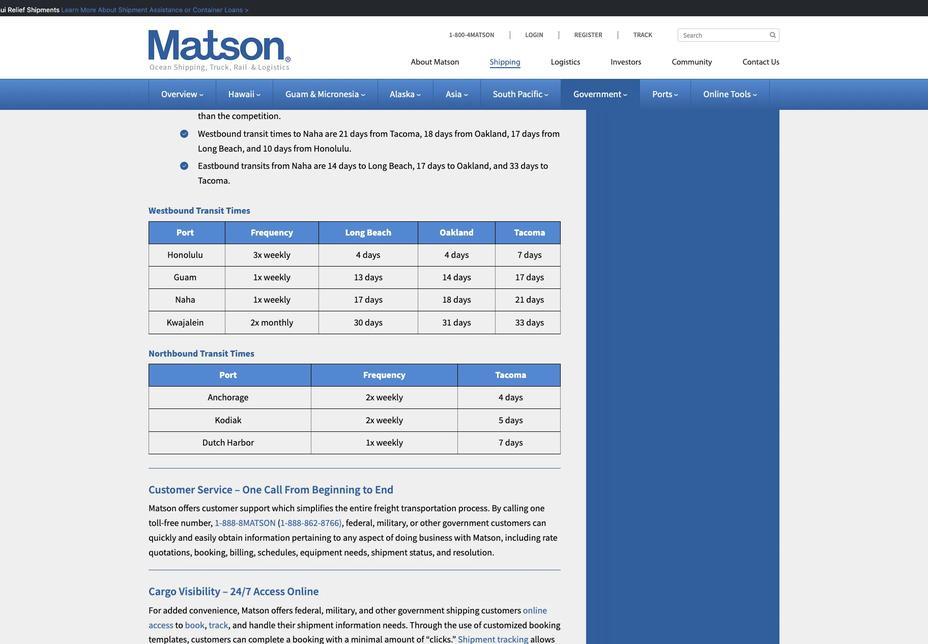 Task type: describe. For each thing, give the bounding box(es) containing it.
handle
[[249, 619, 276, 631]]

transit for northbound
[[200, 347, 228, 359]]

beach, inside eastbound transits from naha are 14 days to long beach, 17 days to oakland, and 33 days to tacoma.
[[389, 160, 415, 172]]

are inside westbound transit times to naha are 21 days from tacoma, 18 days from oakland, 17 days from long beach, and 10 days from honolulu.
[[325, 128, 337, 139]]

by
[[492, 502, 501, 514]]

17 inside westbound transit times to naha are 21 days from tacoma, 18 days from oakland, 17 days from long beach, and 10 days from honolulu.
[[511, 128, 520, 139]]

community
[[672, 59, 712, 67]]

customer
[[149, 482, 195, 497]]

weekly for guam
[[264, 271, 291, 283]]

resolution.
[[453, 546, 495, 558]]

0 horizontal spatial ,
[[205, 619, 207, 631]]

register link
[[559, 31, 618, 39]]

alaska link
[[390, 88, 421, 100]]

china-long beach express
[[198, 81, 548, 107]]

0 vertical spatial about
[[94, 6, 112, 14]]

us
[[771, 59, 780, 67]]

offers down >
[[228, 14, 249, 25]]

which
[[272, 502, 295, 514]]

1 horizontal spatial &
[[639, 3, 645, 15]]

2 888- from the left
[[288, 517, 304, 529]]

obtain
[[218, 532, 243, 543]]

learn more about shipment assistance or container loans > link
[[57, 6, 244, 14]]

monthly
[[261, 316, 293, 328]]

1 horizontal spatial online
[[704, 88, 729, 100]]

logistics
[[551, 59, 580, 67]]

transit for westbound
[[196, 205, 224, 216]]

1x for anchorage
[[366, 437, 375, 448]]

2x for anchorage
[[366, 392, 375, 403]]

1 vertical spatial u.s.
[[350, 64, 365, 76]]

about matson
[[411, 59, 459, 67]]

cargo visibility – 24/7 access online
[[149, 584, 319, 599]]

track link
[[209, 619, 228, 631]]

5
[[499, 414, 503, 426]]

weekly service between naha, okinawa and the u.s. west coast.
[[166, 64, 411, 76]]

twice
[[285, 31, 305, 43]]

track
[[634, 31, 652, 39]]

matson,
[[473, 532, 503, 543]]

times inside westbound transit times to naha are 21 days from tacoma, 18 days from oakland, 17 days from long beach, and 10 days from honolulu.
[[270, 128, 291, 139]]

1 vertical spatial 14
[[442, 271, 452, 283]]

shipment
[[114, 6, 143, 14]]

1 vertical spatial &
[[310, 88, 316, 100]]

2x monthly
[[251, 316, 293, 328]]

customized
[[483, 619, 527, 631]]

westbound transit times
[[149, 205, 250, 216]]

1-800-4matson link
[[449, 31, 510, 39]]

0 vertical spatial micronesia
[[646, 3, 688, 15]]

0 horizontal spatial booking
[[293, 634, 324, 644]]

investors link
[[596, 53, 657, 74]]

the inside matson offers customer support which simplifies the entire freight transportation process. by calling one toll-free number,
[[335, 502, 348, 514]]

with weekly service to the port of naha, okinawa as part of our expedited
[[198, 81, 478, 92]]

1 a from the left
[[286, 634, 291, 644]]

oakland, for 17
[[475, 128, 509, 139]]

from left honolulu.
[[294, 142, 312, 154]]

calling
[[503, 502, 529, 514]]

862-
[[304, 517, 321, 529]]

call
[[264, 482, 282, 497]]

14 inside eastbound transits from naha are 14 days to long beach, 17 days to oakland, and 33 days to tacoma.
[[328, 160, 337, 172]]

other inside , federal, military, or other government customers can quickly and easily obtain information pertaining to any aspect of doing business with matson, including rate quotations, booking, billing, schedules, equipment needs, shipment status, and resolution.
[[420, 517, 441, 529]]

offers inside matson offers customer support which simplifies the entire freight transportation process. by calling one toll-free number,
[[178, 502, 200, 514]]

18 days
[[442, 294, 471, 306]]

convenience,
[[189, 605, 240, 616]]

expedited
[[439, 81, 477, 92]]

asia
[[446, 88, 462, 100]]

weekly for dutch harbor
[[376, 437, 403, 448]]

shipment inside , and handle their shipment information needs. through the use of customized booking templates, customers can complete a booking with a minimal amount of "clicks."
[[297, 619, 334, 631]]

beach inside china-long beach express
[[524, 81, 548, 92]]

1 vertical spatial 33
[[516, 316, 525, 328]]

one
[[242, 482, 262, 497]]

0 horizontal spatial micronesia
[[318, 88, 359, 100]]

top menu navigation
[[411, 53, 780, 74]]

2x for kwajalein
[[251, 316, 259, 328]]

0 vertical spatial between
[[309, 14, 342, 25]]

port for honolulu
[[177, 226, 194, 238]]

0 vertical spatial kwajalein
[[237, 31, 275, 43]]

from inside eastbound transits from naha are 14 days to long beach, 17 days to oakland, and 33 days to tacoma.
[[272, 160, 290, 172]]

service,
[[251, 95, 280, 107]]

doing
[[395, 532, 417, 543]]

1 vertical spatial 7
[[499, 437, 503, 448]]

weekly
[[166, 64, 194, 76]]

0 vertical spatial 1x
[[253, 271, 262, 283]]

frequency for 2x
[[363, 369, 406, 381]]

0 vertical spatial 7 days
[[518, 249, 542, 261]]

0 horizontal spatial guam & micronesia
[[286, 88, 359, 100]]

from down (clx) service, matson offers transit times from the u.s. west coast up to four days faster than the competition.
[[370, 128, 388, 139]]

matson inside matson offers customer support which simplifies the entire freight transportation process. by calling one toll-free number,
[[149, 502, 177, 514]]

to inside westbound transit times to naha are 21 days from tacoma, 18 days from oakland, 17 days from long beach, and 10 days from honolulu.
[[293, 128, 301, 139]]

their
[[277, 619, 295, 631]]

0 horizontal spatial 17 days
[[354, 294, 383, 306]]

(clx) service, matson offers transit times from the u.s. west coast up to four days faster than the competition.
[[198, 95, 560, 122]]

1 vertical spatial military,
[[326, 605, 357, 616]]

container
[[188, 6, 218, 14]]

minimal
[[351, 634, 383, 644]]

coast inside (clx) service, matson offers transit times from the u.s. west coast up to four days faster than the competition.
[[457, 95, 478, 107]]

0 vertical spatial 1x weekly
[[253, 271, 291, 283]]

customers inside , federal, military, or other government customers can quickly and easily obtain information pertaining to any aspect of doing business with matson, including rate quotations, booking, billing, schedules, equipment needs, shipment status, and resolution.
[[491, 517, 531, 529]]

0 horizontal spatial guam
[[174, 271, 197, 283]]

30
[[354, 316, 363, 328]]

west inside (clx) service, matson offers transit times from the u.s. west coast up to four days faster than the competition.
[[436, 95, 455, 107]]

part
[[396, 81, 412, 92]]

port for anchorage
[[220, 369, 237, 381]]

1 horizontal spatial 4
[[445, 249, 449, 261]]

freight
[[374, 502, 399, 514]]

0 vertical spatial tacoma
[[514, 226, 545, 238]]

dutch
[[202, 437, 225, 448]]

needs,
[[344, 546, 369, 558]]

of right use
[[474, 619, 482, 631]]

with inside , federal, military, or other government customers can quickly and easily obtain information pertaining to any aspect of doing business with matson, including rate quotations, booking, billing, schedules, equipment needs, shipment status, and resolution.
[[454, 532, 471, 543]]

21 days
[[516, 294, 544, 306]]

tacoma,
[[390, 128, 422, 139]]

0 horizontal spatial beach
[[367, 226, 392, 238]]

free
[[164, 517, 179, 529]]

1 vertical spatial 7 days
[[499, 437, 523, 448]]

times inside (clx) service, matson offers transit times from the u.s. west coast up to four days faster than the competition.
[[362, 95, 383, 107]]

4 days for long beach
[[356, 249, 381, 261]]

1 vertical spatial federal,
[[295, 605, 324, 616]]

transits
[[241, 160, 270, 172]]

1 horizontal spatial guam & micronesia link
[[614, 3, 688, 15]]

weekly for naha
[[264, 294, 291, 306]]

visibility
[[179, 584, 220, 599]]

1 vertical spatial 21
[[516, 294, 525, 306]]

long inside eastbound transits from naha are 14 days to long beach, 17 days to oakland, and 33 days to tacoma.
[[368, 160, 387, 172]]

japan link
[[614, 22, 638, 34]]

frequency for 3x
[[251, 226, 293, 238]]

0 horizontal spatial kwajalein
[[167, 316, 204, 328]]

1 horizontal spatial 1-
[[280, 517, 288, 529]]

1- for 800-
[[449, 31, 455, 39]]

entire
[[350, 502, 372, 514]]

assistance
[[145, 6, 178, 14]]

number,
[[181, 517, 213, 529]]

0 vertical spatial guam & micronesia
[[614, 3, 688, 15]]

overview
[[161, 88, 197, 100]]

1 horizontal spatial 17 days
[[516, 271, 544, 283]]

transit inside westbound transit times to naha are 21 days from tacoma, 18 days from oakland, 17 days from long beach, and 10 days from honolulu.
[[243, 128, 268, 139]]

0 vertical spatial coast
[[396, 14, 417, 25]]

are inside eastbound transits from naha are 14 days to long beach, 17 days to oakland, and 33 days to tacoma.
[[314, 160, 326, 172]]

south pacific link
[[493, 88, 549, 100]]

0 vertical spatial naha,
[[259, 64, 282, 76]]

military, inside , federal, military, or other government customers can quickly and easily obtain information pertaining to any aspect of doing business with matson, including rate quotations, booking, billing, schedules, equipment needs, shipment status, and resolution.
[[377, 517, 408, 529]]

10
[[263, 142, 272, 154]]

anchorage
[[208, 392, 249, 403]]

and inside , and handle their shipment information needs. through the use of customized booking templates, customers can complete a booking with a minimal amount of "clicks."
[[232, 619, 247, 631]]

customers inside , and handle their shipment information needs. through the use of customized booking templates, customers can complete a booking with a minimal amount of "clicks."
[[191, 634, 231, 644]]

naha inside eastbound transits from naha are 14 days to long beach, 17 days to oakland, and 33 days to tacoma.
[[292, 160, 312, 172]]

naha inside westbound transit times to naha are 21 days from tacoma, 18 days from oakland, 17 days from long beach, and 10 days from honolulu.
[[303, 128, 323, 139]]

0 horizontal spatial other
[[376, 605, 396, 616]]

can inside , and handle their shipment information needs. through the use of customized booking templates, customers can complete a booking with a minimal amount of "clicks."
[[233, 634, 247, 644]]

, for to
[[342, 517, 344, 529]]

login
[[526, 31, 543, 39]]

book link
[[185, 619, 205, 631]]

access
[[149, 619, 173, 631]]

1 horizontal spatial okinawa
[[351, 81, 384, 92]]

four
[[502, 95, 517, 107]]

our
[[424, 81, 437, 92]]

business
[[419, 532, 452, 543]]

1 horizontal spatial guam
[[286, 88, 308, 100]]

information inside , and handle their shipment information needs. through the use of customized booking templates, customers can complete a booking with a minimal amount of "clicks."
[[336, 619, 381, 631]]

0 vertical spatial okinawa
[[284, 64, 317, 76]]

track link
[[618, 31, 652, 39]]

long up 13
[[345, 226, 365, 238]]

oakland
[[440, 226, 474, 238]]

oakland, for and
[[457, 160, 492, 172]]

of inside , federal, military, or other government customers can quickly and easily obtain information pertaining to any aspect of doing business with matson, including rate quotations, booking, billing, schedules, equipment needs, shipment status, and resolution.
[[386, 532, 394, 543]]

offers inside (clx) service, matson offers transit times from the u.s. west coast up to four days faster than the competition.
[[311, 95, 333, 107]]

offers up their
[[271, 605, 293, 616]]

1 horizontal spatial service
[[280, 14, 307, 25]]

of down weekly service between naha, okinawa and the u.s. west coast.
[[317, 81, 325, 92]]

up
[[480, 95, 490, 107]]

1 vertical spatial service
[[197, 482, 233, 497]]

0 horizontal spatial service
[[196, 64, 223, 76]]

1 vertical spatial 18
[[442, 294, 452, 306]]

transportation
[[401, 502, 457, 514]]

matson up handle
[[241, 605, 269, 616]]

4 for tacoma
[[499, 392, 503, 403]]

china-
[[478, 81, 503, 92]]

5 days
[[499, 414, 523, 426]]

1 vertical spatial west
[[367, 64, 386, 76]]

tools
[[731, 88, 751, 100]]

17 inside eastbound transits from naha are 14 days to long beach, 17 days to oakland, and 33 days to tacoma.
[[417, 160, 426, 172]]

2 a from the left
[[345, 634, 349, 644]]

long inside westbound transit times to naha are 21 days from tacoma, 18 days from oakland, 17 days from long beach, and 10 days from honolulu.
[[198, 142, 217, 154]]



Task type: vqa. For each thing, say whether or not it's contained in the screenshot.
up
yes



Task type: locate. For each thing, give the bounding box(es) containing it.
1 horizontal spatial westbound
[[198, 128, 242, 139]]

offers
[[228, 14, 249, 25], [311, 95, 333, 107], [178, 502, 200, 514], [271, 605, 293, 616]]

beach up 13 days
[[367, 226, 392, 238]]

0 horizontal spatial &
[[310, 88, 316, 100]]

1x weekly for anchorage
[[366, 437, 403, 448]]

transit down 'competition.' at left top
[[243, 128, 268, 139]]

18 inside westbound transit times to naha are 21 days from tacoma, 18 days from oakland, 17 days from long beach, and 10 days from honolulu.
[[424, 128, 433, 139]]

a left minimal
[[345, 634, 349, 644]]

oakland, inside eastbound transits from naha are 14 days to long beach, 17 days to oakland, and 33 days to tacoma.
[[457, 160, 492, 172]]

from down 'as'
[[385, 95, 403, 107]]

17 days down 13 days
[[354, 294, 383, 306]]

18
[[424, 128, 433, 139], [442, 294, 452, 306]]

1-
[[449, 31, 455, 39], [215, 517, 222, 529], [280, 517, 288, 529]]

days inside (clx) service, matson offers transit times from the u.s. west coast up to four days faster than the competition.
[[519, 95, 537, 107]]

westbound inside westbound transit times to naha are 21 days from tacoma, 18 days from oakland, 17 days from long beach, and 10 days from honolulu.
[[198, 128, 242, 139]]

federal, inside , federal, military, or other government customers can quickly and easily obtain information pertaining to any aspect of doing business with matson, including rate quotations, booking, billing, schedules, equipment needs, shipment status, and resolution.
[[346, 517, 375, 529]]

4matson
[[467, 31, 494, 39]]

– for service
[[235, 482, 240, 497]]

4 days up the 5 days
[[499, 392, 523, 403]]

government
[[443, 517, 489, 529], [398, 605, 445, 616]]

21 inside westbound transit times to naha are 21 days from tacoma, 18 days from oakland, 17 days from long beach, and 10 days from honolulu.
[[339, 128, 348, 139]]

shipping
[[490, 59, 521, 67]]

times for westbound transit times
[[226, 205, 250, 216]]

0 vertical spatial west
[[375, 14, 394, 25]]

, left track at the bottom of page
[[205, 619, 207, 631]]

service to
[[246, 81, 283, 92]]

0 vertical spatial other
[[420, 517, 441, 529]]

1 horizontal spatial port
[[220, 369, 237, 381]]

1- down guam.
[[449, 31, 455, 39]]

the
[[344, 14, 356, 25], [336, 64, 348, 76], [284, 81, 297, 92], [405, 95, 418, 107], [218, 110, 230, 122], [335, 502, 348, 514], [444, 619, 457, 631]]

from down 10
[[272, 160, 290, 172]]

0 vertical spatial service
[[198, 31, 226, 43]]

or inside , federal, military, or other government customers can quickly and easily obtain information pertaining to any aspect of doing business with matson, including rate quotations, booking, billing, schedules, equipment needs, shipment status, and resolution.
[[410, 517, 418, 529]]

2 vertical spatial guam
[[174, 271, 197, 283]]

and inside westbound transit times to naha are 21 days from tacoma, 18 days from oakland, 17 days from long beach, and 10 days from honolulu.
[[246, 142, 261, 154]]

government
[[574, 88, 622, 100]]

0 horizontal spatial westbound
[[149, 205, 194, 216]]

loans
[[220, 6, 238, 14]]

weekly for honolulu
[[264, 249, 291, 261]]

"clicks."
[[426, 634, 456, 644]]

0 vertical spatial information
[[245, 532, 290, 543]]

military, down freight
[[377, 517, 408, 529]]

matson up expedited
[[434, 59, 459, 67]]

0 vertical spatial customers
[[491, 517, 531, 529]]

customers down track link
[[191, 634, 231, 644]]

about right more
[[94, 6, 112, 14]]

1 vertical spatial 1x
[[253, 294, 262, 306]]

0 vertical spatial u.s.
[[358, 14, 373, 25]]

transit
[[196, 205, 224, 216], [200, 347, 228, 359]]

kwajalein
[[237, 31, 275, 43], [167, 316, 204, 328]]

1 888- from the left
[[222, 517, 239, 529]]

0 vertical spatial transit
[[335, 95, 360, 107]]

1 vertical spatial times
[[230, 347, 254, 359]]

1 vertical spatial transit
[[243, 128, 268, 139]]

weekly
[[251, 14, 278, 25], [264, 249, 291, 261], [264, 271, 291, 283], [264, 294, 291, 306], [376, 392, 403, 403], [376, 414, 403, 426], [376, 437, 403, 448]]

7 days up 21 days
[[518, 249, 542, 261]]

4 for long beach
[[356, 249, 361, 261]]

westbound for westbound transit times
[[149, 205, 194, 216]]

asia link
[[446, 88, 468, 100]]

matson right service,
[[282, 95, 310, 107]]

northbound
[[149, 347, 198, 359]]

2x for kodiak
[[366, 414, 375, 426]]

matson inside top menu navigation
[[434, 59, 459, 67]]

0 vertical spatial booking
[[529, 619, 561, 631]]

2 vertical spatial 1x
[[366, 437, 375, 448]]

0 horizontal spatial 888-
[[222, 517, 239, 529]]

0 horizontal spatial coast
[[396, 14, 417, 25]]

shipment inside , federal, military, or other government customers can quickly and easily obtain information pertaining to any aspect of doing business with matson, including rate quotations, booking, billing, schedules, equipment needs, shipment status, and resolution.
[[371, 546, 408, 558]]

1-888-8matson ( 1-888-862-8766)
[[215, 517, 342, 529]]

the inside , and handle their shipment information needs. through the use of customized booking templates, customers can complete a booking with a minimal amount of "clicks."
[[444, 619, 457, 631]]

to inside (clx) service, matson offers transit times from the u.s. west coast up to four days faster than the competition.
[[492, 95, 500, 107]]

as
[[386, 81, 395, 92]]

31
[[442, 316, 452, 328]]

1 horizontal spatial between
[[309, 14, 342, 25]]

2x weekly for 5
[[366, 414, 403, 426]]

0 horizontal spatial okinawa
[[284, 64, 317, 76]]

1 horizontal spatial about
[[411, 59, 432, 67]]

service down container
[[198, 31, 226, 43]]

naha up honolulu.
[[303, 128, 323, 139]]

transit down with weekly service to the port of naha, okinawa as part of our expedited
[[335, 95, 360, 107]]

1 horizontal spatial 888-
[[288, 517, 304, 529]]

1x weekly for honolulu
[[253, 294, 291, 306]]

u.s. inside (clx) service, matson offers transit times from the u.s. west coast up to four days faster than the competition.
[[419, 95, 435, 107]]

4 up 13
[[356, 249, 361, 261]]

0 vertical spatial with
[[454, 532, 471, 543]]

long down westbound transit times to naha are 21 days from tacoma, 18 days from oakland, 17 days from long beach, and 10 days from honolulu.
[[368, 160, 387, 172]]

17 up 21 days
[[516, 271, 525, 283]]

matson inside (clx) service, matson offers transit times from the u.s. west coast up to four days faster than the competition.
[[282, 95, 310, 107]]

0 vertical spatial military,
[[377, 517, 408, 529]]

cargo
[[149, 584, 177, 599]]

port up honolulu
[[177, 226, 194, 238]]

1 vertical spatial beach,
[[389, 160, 415, 172]]

honolulu.
[[314, 142, 352, 154]]

about matson link
[[411, 53, 475, 74]]

0 vertical spatial service
[[280, 14, 307, 25]]

beach, down tacoma,
[[389, 160, 415, 172]]

7 days down the 5 days
[[499, 437, 523, 448]]

17 up 30
[[354, 294, 363, 306]]

service up customer
[[197, 482, 233, 497]]

shipment down doing
[[371, 546, 408, 558]]

to inside , federal, military, or other government customers can quickly and easily obtain information pertaining to any aspect of doing business with matson, including rate quotations, booking, billing, schedules, equipment needs, shipment status, and resolution.
[[333, 532, 341, 543]]

, inside , federal, military, or other government customers can quickly and easily obtain information pertaining to any aspect of doing business with matson, including rate quotations, booking, billing, schedules, equipment needs, shipment status, and resolution.
[[342, 517, 344, 529]]

1 vertical spatial micronesia
[[318, 88, 359, 100]]

– for visibility
[[223, 584, 228, 599]]

ports link
[[653, 88, 679, 100]]

21 up honolulu.
[[339, 128, 348, 139]]

matson down container
[[198, 14, 226, 25]]

1 vertical spatial beach
[[367, 226, 392, 238]]

18 up 31
[[442, 294, 452, 306]]

naha,
[[259, 64, 282, 76], [326, 81, 349, 92]]

port down weekly service between naha, okinawa and the u.s. west coast.
[[299, 81, 315, 92]]

are up honolulu.
[[325, 128, 337, 139]]

0 vertical spatial frequency
[[251, 226, 293, 238]]

weekly for kodiak
[[376, 414, 403, 426]]

times for northbound transit times
[[230, 347, 254, 359]]

1 vertical spatial tacoma
[[495, 369, 527, 381]]

0 horizontal spatial with
[[326, 634, 343, 644]]

blue matson logo with ocean, shipping, truck, rail and logistics written beneath it. image
[[149, 30, 291, 72]]

transit inside (clx) service, matson offers transit times from the u.s. west coast up to four days faster than the competition.
[[335, 95, 360, 107]]

8766)
[[321, 517, 342, 529]]

0 horizontal spatial information
[[245, 532, 290, 543]]

0 horizontal spatial naha,
[[259, 64, 282, 76]]

about inside about matson link
[[411, 59, 432, 67]]

beach, up eastbound
[[219, 142, 245, 154]]

service up twice
[[280, 14, 307, 25]]

1- for 888-
[[215, 517, 222, 529]]

, and handle their shipment information needs. through the use of customized booking templates, customers can complete a booking with a minimal amount of "clicks."
[[149, 619, 561, 644]]

long inside china-long beach express
[[503, 81, 522, 92]]

0 vertical spatial –
[[235, 482, 240, 497]]

between up hawaii
[[224, 64, 258, 76]]

>
[[240, 6, 244, 14]]

times down tacoma.
[[226, 205, 250, 216]]

2 horizontal spatial 1-
[[449, 31, 455, 39]]

contact us
[[743, 59, 780, 67]]

of left doing
[[386, 532, 394, 543]]

– left 24/7
[[223, 584, 228, 599]]

33 inside eastbound transits from naha are 14 days to long beach, 17 days to oakland, and 33 days to tacoma.
[[510, 160, 519, 172]]

,
[[342, 517, 344, 529], [205, 619, 207, 631], [228, 619, 231, 631]]

can down "one"
[[533, 517, 546, 529]]

military, up , and handle their shipment information needs. through the use of customized booking templates, customers can complete a booking with a minimal amount of "clicks."
[[326, 605, 357, 616]]

2 horizontal spatial 4
[[499, 392, 503, 403]]

0 vertical spatial 21
[[339, 128, 348, 139]]

0 vertical spatial 2x
[[251, 316, 259, 328]]

1x for honolulu
[[253, 294, 262, 306]]

one
[[530, 502, 545, 514]]

0 vertical spatial shipment
[[371, 546, 408, 558]]

customer
[[202, 502, 238, 514]]

hawaii link
[[228, 88, 261, 100]]

31 days
[[442, 316, 471, 328]]

westbound up honolulu
[[149, 205, 194, 216]]

13
[[354, 271, 363, 283]]

service up "with weekly"
[[196, 64, 223, 76]]

booking down online
[[529, 619, 561, 631]]

guam.
[[435, 14, 460, 25]]

1 vertical spatial government
[[398, 605, 445, 616]]

government inside , federal, military, or other government customers can quickly and easily obtain information pertaining to any aspect of doing business with matson, including rate quotations, booking, billing, schedules, equipment needs, shipment status, and resolution.
[[443, 517, 489, 529]]

1 horizontal spatial federal,
[[346, 517, 375, 529]]

times
[[362, 95, 383, 107], [270, 128, 291, 139]]

naha, up (clx) service, matson offers transit times from the u.s. west coast up to four days faster than the competition.
[[326, 81, 349, 92]]

express
[[198, 95, 227, 107]]

government link
[[574, 88, 628, 100]]

can inside , federal, military, or other government customers can quickly and easily obtain information pertaining to any aspect of doing business with matson, including rate quotations, booking, billing, schedules, equipment needs, shipment status, and resolution.
[[533, 517, 546, 529]]

matson up toll-
[[149, 502, 177, 514]]

and inside eastbound transits from naha are 14 days to long beach, 17 days to oakland, and 33 days to tacoma.
[[493, 160, 508, 172]]

book
[[185, 619, 205, 631]]

dutch harbor
[[202, 437, 254, 448]]

from down asia link
[[455, 128, 473, 139]]

booking down their
[[293, 634, 324, 644]]

1 2x weekly from the top
[[366, 392, 403, 403]]

, up the any
[[342, 517, 344, 529]]

1 vertical spatial 17 days
[[354, 294, 383, 306]]

alaska
[[390, 88, 415, 100]]

customers up customized
[[481, 605, 521, 616]]

port
[[299, 81, 315, 92], [177, 226, 194, 238], [220, 369, 237, 381]]

amount
[[384, 634, 415, 644]]

2x weekly for 4
[[366, 392, 403, 403]]

shipping link
[[475, 53, 536, 74]]

1 horizontal spatial naha,
[[326, 81, 349, 92]]

0 vertical spatial 7
[[518, 249, 522, 261]]

2 horizontal spatial ,
[[342, 517, 344, 529]]

other
[[420, 517, 441, 529], [376, 605, 396, 616]]

Search search field
[[678, 29, 780, 42]]

matson
[[198, 14, 226, 25], [434, 59, 459, 67], [282, 95, 310, 107], [149, 502, 177, 514], [241, 605, 269, 616]]

okinawa left 'as'
[[351, 81, 384, 92]]

federal, down entire in the left of the page
[[346, 517, 375, 529]]

times down 2x monthly
[[230, 347, 254, 359]]

government down process.
[[443, 517, 489, 529]]

1-888-862-8766) link
[[280, 517, 342, 529]]

0 vertical spatial times
[[362, 95, 383, 107]]

3x weekly
[[253, 249, 291, 261]]

1 horizontal spatial can
[[533, 517, 546, 529]]

None search field
[[678, 29, 780, 42]]

japan
[[614, 22, 638, 34]]

information inside , federal, military, or other government customers can quickly and easily obtain information pertaining to any aspect of doing business with matson, including rate quotations, booking, billing, schedules, equipment needs, shipment status, and resolution.
[[245, 532, 290, 543]]

process.
[[458, 502, 490, 514]]

status,
[[410, 546, 435, 558]]

government up the through on the left bottom
[[398, 605, 445, 616]]

a down their
[[286, 634, 291, 644]]

between
[[309, 14, 342, 25], [224, 64, 258, 76]]

0 horizontal spatial military,
[[326, 605, 357, 616]]

2 2x weekly from the top
[[366, 414, 403, 426]]

tacoma
[[514, 226, 545, 238], [495, 369, 527, 381]]

0 vertical spatial &
[[639, 3, 645, 15]]

1 horizontal spatial 14
[[442, 271, 452, 283]]

from inside (clx) service, matson offers transit times from the u.s. west coast up to four days faster than the competition.
[[385, 95, 403, 107]]

kwajalein left is
[[237, 31, 275, 43]]

–
[[235, 482, 240, 497], [223, 584, 228, 599]]

information up minimal
[[336, 619, 381, 631]]

0 vertical spatial or
[[180, 6, 187, 14]]

honolulu
[[167, 249, 203, 261]]

888- right (
[[288, 517, 304, 529]]

1 horizontal spatial guam & micronesia
[[614, 3, 688, 15]]

naha, up service to
[[259, 64, 282, 76]]

westbound down the than
[[198, 128, 242, 139]]

access
[[254, 584, 285, 599]]

& up "track"
[[639, 3, 645, 15]]

14 days
[[442, 271, 471, 283]]

times left alaska
[[362, 95, 383, 107]]

1 horizontal spatial micronesia
[[646, 3, 688, 15]]

1 vertical spatial guam & micronesia
[[286, 88, 359, 100]]

0 horizontal spatial between
[[224, 64, 258, 76]]

coast left guam.
[[396, 14, 417, 25]]

or up doing
[[410, 517, 418, 529]]

times up 10
[[270, 128, 291, 139]]

long beach
[[345, 226, 392, 238]]

about up our
[[411, 59, 432, 67]]

888-
[[222, 517, 239, 529], [288, 517, 304, 529]]

1 vertical spatial guam & micronesia link
[[286, 88, 365, 100]]

0 vertical spatial government
[[443, 517, 489, 529]]

with inside , and handle their shipment information needs. through the use of customized booking templates, customers can complete a booking with a minimal amount of "clicks."
[[326, 634, 343, 644]]

1 horizontal spatial beach,
[[389, 160, 415, 172]]

weekly for anchorage
[[376, 392, 403, 403]]

from down faster
[[542, 128, 560, 139]]

1x
[[253, 271, 262, 283], [253, 294, 262, 306], [366, 437, 375, 448]]

1 vertical spatial other
[[376, 605, 396, 616]]

1x weekly up end
[[366, 437, 403, 448]]

of left our
[[414, 81, 422, 92]]

21
[[339, 128, 348, 139], [516, 294, 525, 306]]

1 horizontal spatial 21
[[516, 294, 525, 306]]

quickly
[[149, 532, 176, 543]]

2 vertical spatial naha
[[175, 294, 195, 306]]

information down 8matson
[[245, 532, 290, 543]]

transit
[[335, 95, 360, 107], [243, 128, 268, 139]]

1 vertical spatial customers
[[481, 605, 521, 616]]

than
[[198, 110, 216, 122]]

long up four on the top of page
[[503, 81, 522, 92]]

7 up 21 days
[[518, 249, 522, 261]]

2x weekly
[[366, 392, 403, 403], [366, 414, 403, 426]]

0 horizontal spatial federal,
[[295, 605, 324, 616]]

guam
[[614, 3, 637, 15], [286, 88, 308, 100], [174, 271, 197, 283]]

1 horizontal spatial 4 days
[[445, 249, 469, 261]]

transit down tacoma.
[[196, 205, 224, 216]]

0 vertical spatial can
[[533, 517, 546, 529]]

any
[[343, 532, 357, 543]]

guam & micronesia up "track"
[[614, 3, 688, 15]]

1 vertical spatial kwajalein
[[167, 316, 204, 328]]

search image
[[770, 32, 776, 38]]

4 days up 13 days
[[356, 249, 381, 261]]

1 vertical spatial online
[[287, 584, 319, 599]]

1x weekly down '3x weekly'
[[253, 271, 291, 283]]

4
[[356, 249, 361, 261], [445, 249, 449, 261], [499, 392, 503, 403]]

14 down honolulu.
[[328, 160, 337, 172]]

for added convenience, matson offers federal, military, and other government shipping customers
[[149, 605, 523, 616]]

ports
[[653, 88, 673, 100]]

800-
[[455, 31, 467, 39]]

port up anchorage
[[220, 369, 237, 381]]

oakland, inside westbound transit times to naha are 21 days from tacoma, 18 days from oakland, 17 days from long beach, and 10 days from honolulu.
[[475, 128, 509, 139]]

1 horizontal spatial information
[[336, 619, 381, 631]]

2 vertical spatial port
[[220, 369, 237, 381]]

17 days up 21 days
[[516, 271, 544, 283]]

westbound for westbound transit times to naha are 21 days from tacoma, 18 days from oakland, 17 days from long beach, and 10 days from honolulu.
[[198, 128, 242, 139]]

of down the through on the left bottom
[[417, 634, 424, 644]]

0 vertical spatial port
[[299, 81, 315, 92]]

beach up faster
[[524, 81, 548, 92]]

including
[[505, 532, 541, 543]]

1 vertical spatial about
[[411, 59, 432, 67]]

guam up japan
[[614, 3, 637, 15]]

beginning
[[312, 482, 361, 497]]

federal, up their
[[295, 605, 324, 616]]

guam down honolulu
[[174, 271, 197, 283]]

with up "resolution."
[[454, 532, 471, 543]]

online access
[[149, 605, 547, 631]]

1 horizontal spatial times
[[362, 95, 383, 107]]

guam & micronesia link down weekly service between naha, okinawa and the u.s. west coast.
[[286, 88, 365, 100]]

2 horizontal spatial 4 days
[[499, 392, 523, 403]]

beach, inside westbound transit times to naha are 21 days from tacoma, 18 days from oakland, 17 days from long beach, and 10 days from honolulu.
[[219, 142, 245, 154]]

2 horizontal spatial guam
[[614, 3, 637, 15]]

transit right northbound on the bottom left
[[200, 347, 228, 359]]

1 vertical spatial naha,
[[326, 81, 349, 92]]

0 horizontal spatial 4 days
[[356, 249, 381, 261]]

0 horizontal spatial 18
[[424, 128, 433, 139]]

1 horizontal spatial kwajalein
[[237, 31, 275, 43]]

easily
[[195, 532, 216, 543]]

long up eastbound
[[198, 142, 217, 154]]

0 vertical spatial guam & micronesia link
[[614, 3, 688, 15]]

0 horizontal spatial can
[[233, 634, 247, 644]]

with
[[454, 532, 471, 543], [326, 634, 343, 644]]

0 vertical spatial beach
[[524, 81, 548, 92]]

1 vertical spatial –
[[223, 584, 228, 599]]

naha right transits
[[292, 160, 312, 172]]

4 days for tacoma
[[499, 392, 523, 403]]

33
[[510, 160, 519, 172], [516, 316, 525, 328]]

beach,
[[219, 142, 245, 154], [389, 160, 415, 172]]

, inside , and handle their shipment information needs. through the use of customized booking templates, customers can complete a booking with a minimal amount of "clicks."
[[228, 619, 231, 631]]

eastbound
[[198, 160, 239, 172]]

0 horizontal spatial times
[[270, 128, 291, 139]]

1 horizontal spatial other
[[420, 517, 441, 529]]

– left 'one'
[[235, 482, 240, 497]]

1x weekly up 2x monthly
[[253, 294, 291, 306]]

& down weekly service between naha, okinawa and the u.s. west coast.
[[310, 88, 316, 100]]

customers down calling
[[491, 517, 531, 529]]

17 down tacoma,
[[417, 160, 426, 172]]

0 vertical spatial federal,
[[346, 517, 375, 529]]

, down convenience,
[[228, 619, 231, 631]]

, for customers
[[228, 619, 231, 631]]



